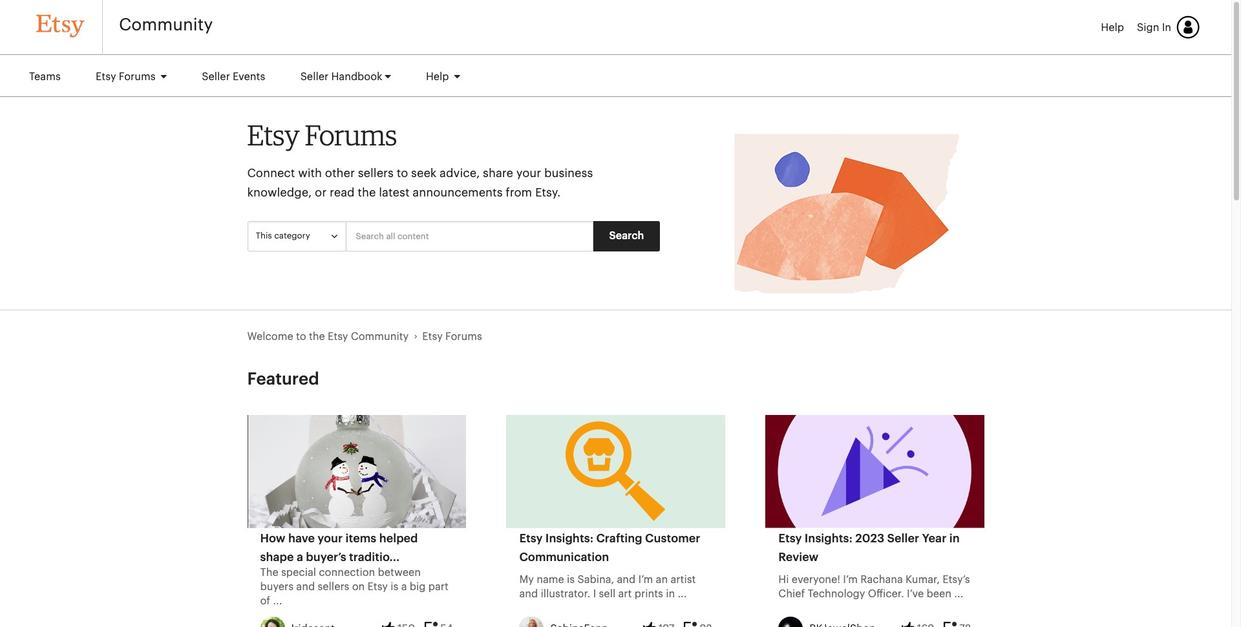 Task type: vqa. For each thing, say whether or not it's contained in the screenshot.
3rd Replies element from right
yes



Task type: describe. For each thing, give the bounding box(es) containing it.
between
[[378, 567, 421, 578]]

been
[[927, 589, 952, 599]]

in
[[1163, 23, 1172, 33]]

is inside my name is sabina, and i'm an artist and illustrator. i sell art prints in ...
[[567, 575, 575, 585]]

1 vertical spatial a
[[401, 582, 407, 592]]

how have your items helped shape a buyer's traditions? element
[[247, 415, 466, 528]]

etsy inside the 'etsy insights: 2023 seller year in review'
[[779, 533, 802, 544]]

seek
[[411, 167, 437, 179]]

seller handbook link
[[284, 65, 407, 89]]

of
[[260, 596, 270, 606]]

0 horizontal spatial a
[[297, 551, 303, 563]]

help for the top 'help' 'link'
[[1102, 23, 1125, 33]]

seller handbook
[[300, 72, 383, 82]]

insights: for crafting
[[546, 533, 594, 544]]

etsy insights: 2023 seller year in review
[[779, 533, 960, 563]]

replies element for etsy insights: crafting customer communication
[[684, 622, 712, 627]]

in inside the 'etsy insights: 2023 seller year in review'
[[950, 533, 960, 544]]

rachana
[[861, 575, 903, 585]]

etsy insights: 2023 seller year in review element
[[766, 415, 985, 528]]

sellers inside connect with other sellers to seek advice, share your business knowledge, or read the latest announcements from etsy.
[[358, 167, 394, 179]]

is inside how have your items helped shape a buyer's traditio... the special connection between buyers and sellers on etsy is a big part of ...
[[391, 582, 399, 592]]

the inside connect with other sellers to seek advice, share your business knowledge, or read the latest announcements from etsy.
[[358, 187, 376, 199]]

seller for seller handbook
[[300, 72, 329, 82]]

customer
[[645, 533, 701, 544]]

communication
[[520, 551, 609, 563]]

in inside my name is sabina, and i'm an artist and illustrator. i sell art prints in ...
[[666, 589, 675, 599]]

likes element for etsy insights: 2023 seller year in review
[[902, 622, 935, 627]]

i've
[[907, 589, 924, 599]]

etsy's
[[943, 575, 970, 585]]

seller for seller events
[[202, 72, 230, 82]]

business
[[545, 167, 593, 179]]

traditio...
[[349, 551, 400, 563]]

seller inside the 'etsy insights: 2023 seller year in review'
[[888, 533, 920, 544]]

my
[[520, 575, 534, 585]]

sign in link
[[1131, 15, 1207, 39]]

the inside list
[[309, 332, 325, 342]]

hi everyone! i'm rachana kumar, etsy's chief technology officer. i've been ...
[[779, 575, 970, 599]]

how
[[260, 533, 286, 544]]

and inside how have your items helped shape a buyer's traditio... the special connection between buyers and sellers on etsy is a big part of ...
[[296, 582, 315, 592]]

chief
[[779, 589, 805, 599]]

1 vertical spatial help link
[[410, 65, 477, 89]]

sell
[[599, 589, 616, 599]]

your inside connect with other sellers to seek advice, share your business knowledge, or read the latest announcements from etsy.
[[517, 167, 541, 179]]

seller events link
[[186, 65, 282, 89]]

the
[[260, 567, 279, 578]]

items
[[346, 533, 377, 544]]

likes element for how have your items helped shape a buyer's traditio...
[[382, 622, 415, 627]]

announcements
[[413, 187, 503, 199]]

review
[[779, 551, 819, 563]]

teams
[[29, 72, 61, 82]]

i'm inside 'hi everyone! i'm rachana kumar, etsy's chief technology officer. i've been ...'
[[843, 575, 858, 585]]

0 horizontal spatial community
[[119, 16, 213, 33]]

art
[[619, 589, 632, 599]]

artist
[[671, 575, 696, 585]]

1 vertical spatial community
[[351, 332, 409, 342]]

to inside list
[[296, 332, 306, 342]]

sign
[[1138, 23, 1160, 33]]

everyone!
[[792, 575, 841, 585]]

etsy insights: 2023 seller year in review link
[[779, 533, 960, 563]]

buyer's
[[306, 551, 346, 563]]

big
[[410, 582, 426, 592]]

how have your items helped shape a buyer's traditio... link
[[260, 533, 418, 563]]

sign in
[[1138, 23, 1172, 33]]

etsy forums image
[[711, 116, 970, 310]]

share
[[483, 167, 513, 179]]

Search text field
[[346, 221, 593, 251]]

officer.
[[868, 589, 905, 599]]

likes element for etsy insights: crafting customer communication
[[643, 622, 675, 627]]

0 vertical spatial help link
[[1095, 15, 1131, 39]]

handbook
[[331, 72, 383, 82]]

replies element for etsy insights: 2023 seller year in review
[[944, 622, 972, 627]]

menu bar containing teams
[[13, 55, 1216, 96]]

2 horizontal spatial and
[[617, 575, 636, 585]]



Task type: locate. For each thing, give the bounding box(es) containing it.
0 horizontal spatial to
[[296, 332, 306, 342]]

kumar,
[[906, 575, 940, 585]]

in
[[950, 533, 960, 544], [666, 589, 675, 599]]

a up special
[[297, 551, 303, 563]]

etsy insights: crafting customer communication element
[[507, 415, 725, 528]]

advice,
[[440, 167, 480, 179]]

welcome
[[247, 332, 293, 342]]

etsy forums
[[96, 72, 158, 82], [247, 123, 397, 151], [423, 332, 482, 342]]

insights: inside etsy insights: crafting customer communication
[[546, 533, 594, 544]]

1 vertical spatial in
[[666, 589, 675, 599]]

1 replies element from the left
[[425, 622, 453, 627]]

etsy insights: crafting customer communication
[[520, 533, 701, 563]]

i'm up 'technology'
[[843, 575, 858, 585]]

connect with other sellers to seek advice, share your business knowledge, or read the latest announcements from etsy.
[[247, 167, 593, 199]]

helped
[[379, 533, 418, 544]]

0 horizontal spatial insights:
[[546, 533, 594, 544]]

latest
[[379, 187, 410, 199]]

insights: for 2023
[[805, 533, 853, 544]]

special
[[281, 567, 316, 578]]

0 horizontal spatial help
[[426, 72, 452, 82]]

teams link
[[13, 65, 77, 89]]

1 horizontal spatial to
[[397, 167, 408, 179]]

1 horizontal spatial seller
[[300, 72, 329, 82]]

community link
[[119, 16, 213, 33]]

2 horizontal spatial replies element
[[944, 622, 972, 627]]

1 vertical spatial your
[[318, 533, 343, 544]]

etsy forums link
[[80, 65, 183, 89]]

etsy forums inside list
[[423, 332, 482, 342]]

0 vertical spatial to
[[397, 167, 408, 179]]

None submit
[[593, 221, 661, 251]]

1 horizontal spatial insights:
[[805, 533, 853, 544]]

replies element for how have your items helped shape a buyer's traditio...
[[425, 622, 453, 627]]

2 horizontal spatial likes element
[[902, 622, 935, 627]]

0 horizontal spatial i'm
[[639, 575, 653, 585]]

seller inside seller handbook link
[[300, 72, 329, 82]]

etsy
[[96, 72, 116, 82], [247, 123, 300, 151], [328, 332, 348, 342], [423, 332, 443, 342], [520, 533, 543, 544], [779, 533, 802, 544], [368, 582, 388, 592]]

1 horizontal spatial is
[[567, 575, 575, 585]]

seller left handbook
[[300, 72, 329, 82]]

etsy inside etsy insights: crafting customer communication
[[520, 533, 543, 544]]

insights:
[[546, 533, 594, 544], [805, 533, 853, 544]]

to
[[397, 167, 408, 179], [296, 332, 306, 342]]

1 vertical spatial help
[[426, 72, 452, 82]]

on
[[352, 582, 365, 592]]

1 horizontal spatial community
[[351, 332, 409, 342]]

to up latest at top
[[397, 167, 408, 179]]

sellers
[[358, 167, 394, 179], [318, 582, 349, 592]]

your up buyer's
[[318, 533, 343, 544]]

etsy.
[[535, 187, 561, 199]]

welcome to the etsy community
[[247, 332, 409, 342]]

likes element down big
[[382, 622, 415, 627]]

1 insights: from the left
[[546, 533, 594, 544]]

is down between
[[391, 582, 399, 592]]

part
[[429, 582, 449, 592]]

or
[[315, 187, 327, 199]]

2 horizontal spatial seller
[[888, 533, 920, 544]]

sellers up latest at top
[[358, 167, 394, 179]]

seller inside 'seller events' link
[[202, 72, 230, 82]]

0 vertical spatial sellers
[[358, 167, 394, 179]]

0 horizontal spatial replies element
[[425, 622, 453, 627]]

help link
[[1095, 15, 1131, 39], [410, 65, 477, 89]]

2 horizontal spatial ...
[[955, 589, 964, 599]]

from
[[506, 187, 532, 199]]

2 likes element from the left
[[643, 622, 675, 627]]

... inside 'hi everyone! i'm rachana kumar, etsy's chief technology officer. i've been ...'
[[955, 589, 964, 599]]

the right welcome
[[309, 332, 325, 342]]

0 vertical spatial the
[[358, 187, 376, 199]]

2023
[[856, 533, 885, 544]]

insights: up review
[[805, 533, 853, 544]]

the
[[358, 187, 376, 199], [309, 332, 325, 342]]

insights: up the communication at the left of the page
[[546, 533, 594, 544]]

... inside my name is sabina, and i'm an artist and illustrator. i sell art prints in ...
[[678, 589, 687, 599]]

0 horizontal spatial ...
[[273, 596, 282, 606]]

help
[[1102, 23, 1125, 33], [426, 72, 452, 82]]

welcome to the etsy community link
[[247, 332, 409, 342]]

to inside connect with other sellers to seek advice, share your business knowledge, or read the latest announcements from etsy.
[[397, 167, 408, 179]]

1 likes element from the left
[[382, 622, 415, 627]]

i
[[593, 589, 596, 599]]

3 replies element from the left
[[944, 622, 972, 627]]

and up art
[[617, 575, 636, 585]]

1 horizontal spatial likes element
[[643, 622, 675, 627]]

etsy insights: crafting customer communication link
[[520, 533, 701, 563]]

a left big
[[401, 582, 407, 592]]

and down special
[[296, 582, 315, 592]]

with
[[298, 167, 322, 179]]

your inside how have your items helped shape a buyer's traditio... the special connection between buyers and sellers on etsy is a big part of ...
[[318, 533, 343, 544]]

1 horizontal spatial help link
[[1095, 15, 1131, 39]]

replies element
[[425, 622, 453, 627], [684, 622, 712, 627], [944, 622, 972, 627]]

... inside how have your items helped shape a buyer's traditio... the special connection between buyers and sellers on etsy is a big part of ...
[[273, 596, 282, 606]]

1 horizontal spatial the
[[358, 187, 376, 199]]

2 horizontal spatial forums
[[446, 332, 482, 342]]

1 i'm from the left
[[639, 575, 653, 585]]

to right welcome
[[296, 332, 306, 342]]

and down the my
[[520, 589, 538, 599]]

connect
[[247, 167, 295, 179]]

name
[[537, 575, 564, 585]]

community
[[119, 16, 213, 33], [351, 332, 409, 342]]

buyers
[[260, 582, 294, 592]]

your
[[517, 167, 541, 179], [318, 533, 343, 544]]

1 vertical spatial the
[[309, 332, 325, 342]]

0 horizontal spatial etsy forums
[[96, 72, 158, 82]]

read
[[330, 187, 355, 199]]

help for bottom 'help' 'link'
[[426, 72, 452, 82]]

in right year
[[950, 533, 960, 544]]

the right read
[[358, 187, 376, 199]]

knowledge,
[[247, 187, 312, 199]]

0 vertical spatial in
[[950, 533, 960, 544]]

an
[[656, 575, 668, 585]]

1 vertical spatial sellers
[[318, 582, 349, 592]]

1 horizontal spatial in
[[950, 533, 960, 544]]

1 horizontal spatial ...
[[678, 589, 687, 599]]

0 horizontal spatial forums
[[119, 72, 156, 82]]

0 vertical spatial etsy forums
[[96, 72, 158, 82]]

list containing welcome to the etsy community
[[247, 310, 720, 364]]

2 i'm from the left
[[843, 575, 858, 585]]

1 horizontal spatial help
[[1102, 23, 1125, 33]]

insights: inside the 'etsy insights: 2023 seller year in review'
[[805, 533, 853, 544]]

events
[[233, 72, 265, 82]]

other
[[325, 167, 355, 179]]

seller left events
[[202, 72, 230, 82]]

connection
[[319, 567, 375, 578]]

crafting
[[597, 533, 643, 544]]

1 horizontal spatial sellers
[[358, 167, 394, 179]]

2 vertical spatial forums
[[446, 332, 482, 342]]

menu bar
[[13, 55, 1216, 96]]

1 horizontal spatial a
[[401, 582, 407, 592]]

replies element down artist
[[684, 622, 712, 627]]

0 vertical spatial your
[[517, 167, 541, 179]]

and
[[617, 575, 636, 585], [296, 582, 315, 592], [520, 589, 538, 599]]

2 horizontal spatial etsy forums
[[423, 332, 482, 342]]

0 horizontal spatial in
[[666, 589, 675, 599]]

my name is sabina, and i'm an artist and illustrator. i sell art prints in ...
[[520, 575, 696, 599]]

seller left year
[[888, 533, 920, 544]]

replies element down been
[[944, 622, 972, 627]]

2 insights: from the left
[[805, 533, 853, 544]]

illustrator.
[[541, 589, 591, 599]]

0 horizontal spatial and
[[296, 582, 315, 592]]

... down etsy's
[[955, 589, 964, 599]]

your up the from
[[517, 167, 541, 179]]

1 horizontal spatial i'm
[[843, 575, 858, 585]]

1 horizontal spatial and
[[520, 589, 538, 599]]

1 horizontal spatial forums
[[305, 123, 397, 151]]

forums
[[119, 72, 156, 82], [305, 123, 397, 151], [446, 332, 482, 342]]

0 horizontal spatial the
[[309, 332, 325, 342]]

seller events
[[202, 72, 265, 82]]

i'm up prints
[[639, 575, 653, 585]]

... down artist
[[678, 589, 687, 599]]

0 vertical spatial forums
[[119, 72, 156, 82]]

technology
[[808, 589, 866, 599]]

is
[[567, 575, 575, 585], [391, 582, 399, 592]]

sellers inside how have your items helped shape a buyer's traditio... the special connection between buyers and sellers on etsy is a big part of ...
[[318, 582, 349, 592]]

0 vertical spatial help
[[1102, 23, 1125, 33]]

1 vertical spatial to
[[296, 332, 306, 342]]

3 likes element from the left
[[902, 622, 935, 627]]

1 vertical spatial etsy forums
[[247, 123, 397, 151]]

0 horizontal spatial your
[[318, 533, 343, 544]]

sellers down connection
[[318, 582, 349, 592]]

sabina,
[[578, 575, 615, 585]]

1 vertical spatial forums
[[305, 123, 397, 151]]

0 horizontal spatial seller
[[202, 72, 230, 82]]

... right of
[[273, 596, 282, 606]]

how have your items helped shape a buyer's traditio... the special connection between buyers and sellers on etsy is a big part of ...
[[260, 533, 449, 606]]

0 vertical spatial a
[[297, 551, 303, 563]]

replies element down part
[[425, 622, 453, 627]]

likes element
[[382, 622, 415, 627], [643, 622, 675, 627], [902, 622, 935, 627]]

is up illustrator.
[[567, 575, 575, 585]]

0 horizontal spatial help link
[[410, 65, 477, 89]]

year
[[923, 533, 947, 544]]

featured heading
[[247, 370, 985, 395]]

1 horizontal spatial your
[[517, 167, 541, 179]]

0 horizontal spatial sellers
[[318, 582, 349, 592]]

0 horizontal spatial likes element
[[382, 622, 415, 627]]

etsy inside how have your items helped shape a buyer's traditio... the special connection between buyers and sellers on etsy is a big part of ...
[[368, 582, 388, 592]]

2 replies element from the left
[[684, 622, 712, 627]]

list
[[247, 310, 720, 364]]

seller
[[202, 72, 230, 82], [300, 72, 329, 82], [888, 533, 920, 544]]

shape
[[260, 551, 294, 563]]

hi
[[779, 575, 789, 585]]

i'm inside my name is sabina, and i'm an artist and illustrator. i sell art prints in ...
[[639, 575, 653, 585]]

have
[[288, 533, 315, 544]]

likes element down prints
[[643, 622, 675, 627]]

...
[[678, 589, 687, 599], [955, 589, 964, 599], [273, 596, 282, 606]]

0 horizontal spatial is
[[391, 582, 399, 592]]

in down an
[[666, 589, 675, 599]]

1 horizontal spatial etsy forums
[[247, 123, 397, 151]]

a
[[297, 551, 303, 563], [401, 582, 407, 592]]

featured
[[247, 371, 319, 388]]

prints
[[635, 589, 663, 599]]

1 horizontal spatial replies element
[[684, 622, 712, 627]]

2 vertical spatial etsy forums
[[423, 332, 482, 342]]

0 vertical spatial community
[[119, 16, 213, 33]]

likes element down i've
[[902, 622, 935, 627]]

forums inside list
[[446, 332, 482, 342]]



